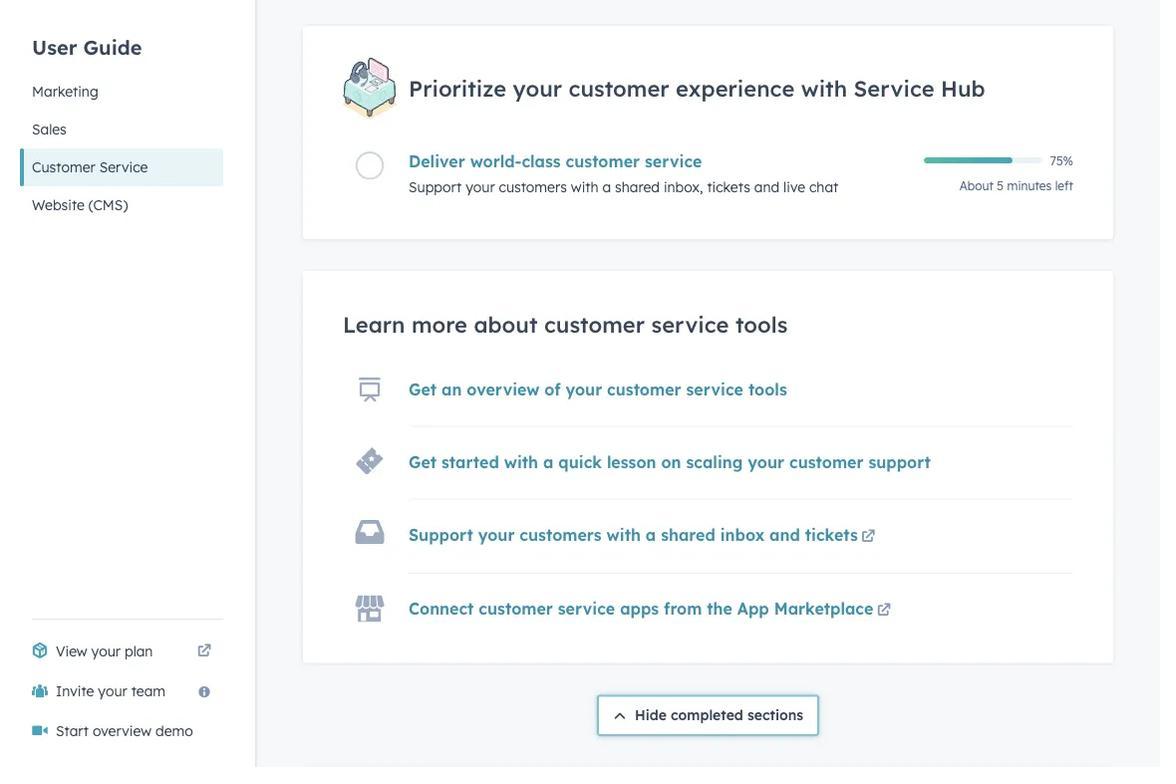 Task type: vqa. For each thing, say whether or not it's contained in the screenshot.
customer
yes



Task type: locate. For each thing, give the bounding box(es) containing it.
customers
[[499, 178, 567, 196], [520, 525, 602, 544]]

connect customer service apps from the app marketplace
[[409, 599, 874, 619]]

a inside "deliver world-class customer service support your customers with a shared inbox, tickets and live chat"
[[602, 178, 611, 196]]

0 vertical spatial get
[[409, 379, 437, 399]]

deliver
[[409, 151, 465, 171]]

0 vertical spatial and
[[754, 178, 780, 196]]

customer right class
[[566, 151, 640, 171]]

0 vertical spatial customers
[[499, 178, 567, 196]]

support
[[869, 452, 931, 472]]

customer up lesson at the right of page
[[607, 379, 681, 399]]

1 vertical spatial support
[[409, 525, 473, 544]]

0 vertical spatial shared
[[615, 178, 660, 196]]

a left quick at the bottom of the page
[[543, 452, 554, 472]]

1 vertical spatial shared
[[661, 525, 715, 544]]

tickets up marketplace on the bottom right of the page
[[805, 525, 858, 544]]

1 vertical spatial get
[[409, 452, 437, 472]]

completed
[[671, 706, 743, 723]]

1 support from the top
[[409, 178, 462, 196]]

your
[[513, 75, 562, 102], [466, 178, 495, 196], [566, 379, 602, 399], [748, 452, 784, 472], [478, 525, 515, 544], [91, 643, 121, 660], [98, 683, 127, 700]]

view your plan
[[56, 643, 153, 660]]

tickets right inbox,
[[707, 178, 750, 196]]

0 vertical spatial support
[[409, 178, 462, 196]]

hide completed sections
[[635, 706, 803, 723]]

[object object] complete progress bar
[[924, 157, 1013, 163]]

0 horizontal spatial shared
[[615, 178, 660, 196]]

with down deliver world-class customer service button at the top of the page
[[571, 178, 599, 196]]

link opens in a new window image down support
[[861, 530, 875, 544]]

service down sales button
[[99, 158, 148, 176]]

service inside button
[[99, 158, 148, 176]]

user
[[32, 34, 77, 59]]

1 horizontal spatial service
[[854, 75, 935, 102]]

1 horizontal spatial link opens in a new window image
[[877, 599, 891, 623]]

and
[[754, 178, 780, 196], [770, 525, 800, 544]]

customer up get an overview of your customer service tools button
[[544, 311, 645, 338]]

and right "inbox"
[[770, 525, 800, 544]]

overview left of
[[467, 379, 540, 399]]

1 vertical spatial a
[[543, 452, 554, 472]]

tools
[[735, 311, 788, 338], [748, 379, 787, 399]]

with
[[801, 75, 847, 102], [571, 178, 599, 196], [504, 452, 538, 472], [607, 525, 641, 544]]

sales
[[32, 121, 67, 138]]

your left team
[[98, 683, 127, 700]]

an
[[442, 379, 462, 399]]

1 horizontal spatial a
[[602, 178, 611, 196]]

connect
[[409, 599, 474, 619]]

shared down deliver world-class customer service button at the top of the page
[[615, 178, 660, 196]]

customer
[[569, 75, 669, 102], [566, 151, 640, 171], [544, 311, 645, 338], [607, 379, 681, 399], [789, 452, 864, 472], [479, 599, 553, 619]]

your inside button
[[98, 683, 127, 700]]

your right of
[[566, 379, 602, 399]]

link opens in a new window image inside connect customer service apps from the app marketplace link
[[877, 599, 891, 623]]

plan
[[125, 643, 153, 660]]

website (cms)
[[32, 196, 128, 214]]

chat
[[809, 178, 839, 196]]

shared inside support your customers with a shared inbox and tickets link
[[661, 525, 715, 544]]

customer up deliver world-class customer service button at the top of the page
[[569, 75, 669, 102]]

get left an
[[409, 379, 437, 399]]

link opens in a new window image
[[861, 530, 875, 544], [877, 599, 891, 623]]

service
[[645, 151, 702, 171], [651, 311, 729, 338], [686, 379, 744, 399], [558, 599, 615, 619]]

1 vertical spatial service
[[99, 158, 148, 176]]

get left started
[[409, 452, 437, 472]]

0 horizontal spatial link opens in a new window image
[[861, 530, 875, 544]]

75%
[[1050, 153, 1073, 168]]

tickets inside "deliver world-class customer service support your customers with a shared inbox, tickets and live chat"
[[707, 178, 750, 196]]

1 vertical spatial tickets
[[805, 525, 858, 544]]

experience
[[676, 75, 795, 102]]

2 horizontal spatial a
[[646, 525, 656, 544]]

service
[[854, 75, 935, 102], [99, 158, 148, 176]]

learn
[[343, 311, 405, 338]]

customer service
[[32, 158, 148, 176]]

apps
[[620, 599, 659, 619]]

overview down the invite your team button
[[93, 723, 152, 740]]

user guide
[[32, 34, 142, 59]]

a down deliver world-class customer service button at the top of the page
[[602, 178, 611, 196]]

0 horizontal spatial tickets
[[707, 178, 750, 196]]

website (cms) button
[[20, 186, 223, 224]]

with down lesson at the right of page
[[607, 525, 641, 544]]

and left live
[[754, 178, 780, 196]]

sections
[[747, 706, 803, 723]]

get an overview of your customer service tools button
[[409, 379, 787, 399]]

0 vertical spatial overview
[[467, 379, 540, 399]]

a up connect customer service apps from the app marketplace
[[646, 525, 656, 544]]

link opens in a new window image right marketplace on the bottom right of the page
[[877, 599, 891, 623]]

support down the deliver
[[409, 178, 462, 196]]

customers down class
[[499, 178, 567, 196]]

0 vertical spatial link opens in a new window image
[[861, 530, 875, 544]]

and inside "deliver world-class customer service support your customers with a shared inbox, tickets and live chat"
[[754, 178, 780, 196]]

0 horizontal spatial a
[[543, 452, 554, 472]]

hide
[[635, 706, 667, 723]]

support up connect
[[409, 525, 473, 544]]

service inside "deliver world-class customer service support your customers with a shared inbox, tickets and live chat"
[[645, 151, 702, 171]]

world-
[[470, 151, 522, 171]]

1 horizontal spatial shared
[[661, 525, 715, 544]]

tickets inside support your customers with a shared inbox and tickets link
[[805, 525, 858, 544]]

about
[[960, 178, 994, 193]]

link opens in a new window image
[[861, 525, 875, 549], [877, 604, 891, 618], [197, 640, 211, 664], [197, 645, 211, 659]]

service left the hub
[[854, 75, 935, 102]]

support
[[409, 178, 462, 196], [409, 525, 473, 544]]

get for get an overview of your customer service tools
[[409, 379, 437, 399]]

overview
[[467, 379, 540, 399], [93, 723, 152, 740]]

deliver world-class customer service support your customers with a shared inbox, tickets and live chat
[[409, 151, 839, 196]]

0 vertical spatial a
[[602, 178, 611, 196]]

with inside "deliver world-class customer service support your customers with a shared inbox, tickets and live chat"
[[571, 178, 599, 196]]

a
[[602, 178, 611, 196], [543, 452, 554, 472], [646, 525, 656, 544]]

customer right connect
[[479, 599, 553, 619]]

0 horizontal spatial service
[[99, 158, 148, 176]]

2 vertical spatial a
[[646, 525, 656, 544]]

0 vertical spatial tickets
[[707, 178, 750, 196]]

shared left "inbox"
[[661, 525, 715, 544]]

tickets
[[707, 178, 750, 196], [805, 525, 858, 544]]

about 5 minutes left
[[960, 178, 1073, 193]]

1 horizontal spatial tickets
[[805, 525, 858, 544]]

1 get from the top
[[409, 379, 437, 399]]

view
[[56, 643, 87, 660]]

customers down quick at the bottom of the page
[[520, 525, 602, 544]]

shared
[[615, 178, 660, 196], [661, 525, 715, 544]]

lesson
[[607, 452, 656, 472]]

1 vertical spatial customers
[[520, 525, 602, 544]]

get
[[409, 379, 437, 399], [409, 452, 437, 472]]

1 vertical spatial link opens in a new window image
[[877, 599, 891, 623]]

link opens in a new window image inside support your customers with a shared inbox and tickets link
[[861, 530, 875, 544]]

your down world-
[[466, 178, 495, 196]]

the
[[707, 599, 733, 619]]

inbox
[[720, 525, 765, 544]]

from
[[664, 599, 702, 619]]

1 vertical spatial overview
[[93, 723, 152, 740]]

link opens in a new window image inside connect customer service apps from the app marketplace link
[[877, 604, 891, 618]]

get for get started with a quick lesson on scaling your customer support
[[409, 452, 437, 472]]

team
[[131, 683, 166, 700]]

2 get from the top
[[409, 452, 437, 472]]

prioritize your customer experience with service hub
[[409, 75, 985, 102]]

hide completed sections button
[[597, 695, 819, 736]]



Task type: describe. For each thing, give the bounding box(es) containing it.
customer
[[32, 158, 95, 176]]

invite your team button
[[20, 672, 223, 712]]

0 vertical spatial service
[[854, 75, 935, 102]]

start
[[56, 723, 89, 740]]

invite your team
[[56, 683, 166, 700]]

marketplace
[[774, 599, 874, 619]]

2 support from the top
[[409, 525, 473, 544]]

more
[[412, 311, 467, 338]]

inbox,
[[664, 178, 703, 196]]

guide
[[83, 34, 142, 59]]

start overview demo
[[56, 723, 193, 740]]

live
[[784, 178, 805, 196]]

scaling
[[686, 452, 743, 472]]

1 vertical spatial and
[[770, 525, 800, 544]]

website
[[32, 196, 85, 214]]

quick
[[558, 452, 602, 472]]

learn more about customer service tools
[[343, 311, 788, 338]]

1 vertical spatial tools
[[748, 379, 787, 399]]

your inside "deliver world-class customer service support your customers with a shared inbox, tickets and live chat"
[[466, 178, 495, 196]]

demo
[[155, 723, 193, 740]]

link opens in a new window image inside support your customers with a shared inbox and tickets link
[[861, 525, 875, 549]]

start overview demo link
[[20, 712, 223, 752]]

with right experience
[[801, 75, 847, 102]]

sales button
[[20, 111, 223, 149]]

shared inside "deliver world-class customer service support your customers with a shared inbox, tickets and live chat"
[[615, 178, 660, 196]]

of
[[545, 379, 561, 399]]

get started with a quick lesson on scaling your customer support link
[[409, 452, 931, 472]]

user guide views element
[[20, 0, 223, 224]]

customer left support
[[789, 452, 864, 472]]

get an overview of your customer service tools
[[409, 379, 787, 399]]

0 horizontal spatial overview
[[93, 723, 152, 740]]

prioritize
[[409, 75, 506, 102]]

hub
[[941, 75, 985, 102]]

deliver world-class customer service button
[[409, 151, 912, 171]]

support your customers with a shared inbox and tickets link
[[409, 525, 879, 549]]

app
[[737, 599, 769, 619]]

invite
[[56, 683, 94, 700]]

with right started
[[504, 452, 538, 472]]

(cms)
[[89, 196, 128, 214]]

5
[[997, 178, 1004, 193]]

on
[[661, 452, 681, 472]]

marketing
[[32, 83, 98, 100]]

your up class
[[513, 75, 562, 102]]

0 vertical spatial tools
[[735, 311, 788, 338]]

view your plan link
[[20, 632, 223, 672]]

started
[[442, 452, 499, 472]]

1 horizontal spatial overview
[[467, 379, 540, 399]]

left
[[1055, 178, 1073, 193]]

minutes
[[1007, 178, 1052, 193]]

customers inside "deliver world-class customer service support your customers with a shared inbox, tickets and live chat"
[[499, 178, 567, 196]]

about
[[474, 311, 538, 338]]

connect customer service apps from the app marketplace link
[[409, 599, 894, 623]]

your left plan
[[91, 643, 121, 660]]

class
[[522, 151, 561, 171]]

your down started
[[478, 525, 515, 544]]

customer inside "deliver world-class customer service support your customers with a shared inbox, tickets and live chat"
[[566, 151, 640, 171]]

support your customers with a shared inbox and tickets
[[409, 525, 858, 544]]

get started with a quick lesson on scaling your customer support
[[409, 452, 931, 472]]

your right scaling
[[748, 452, 784, 472]]

customer service button
[[20, 149, 223, 186]]

marketing button
[[20, 73, 223, 111]]

support inside "deliver world-class customer service support your customers with a shared inbox, tickets and live chat"
[[409, 178, 462, 196]]



